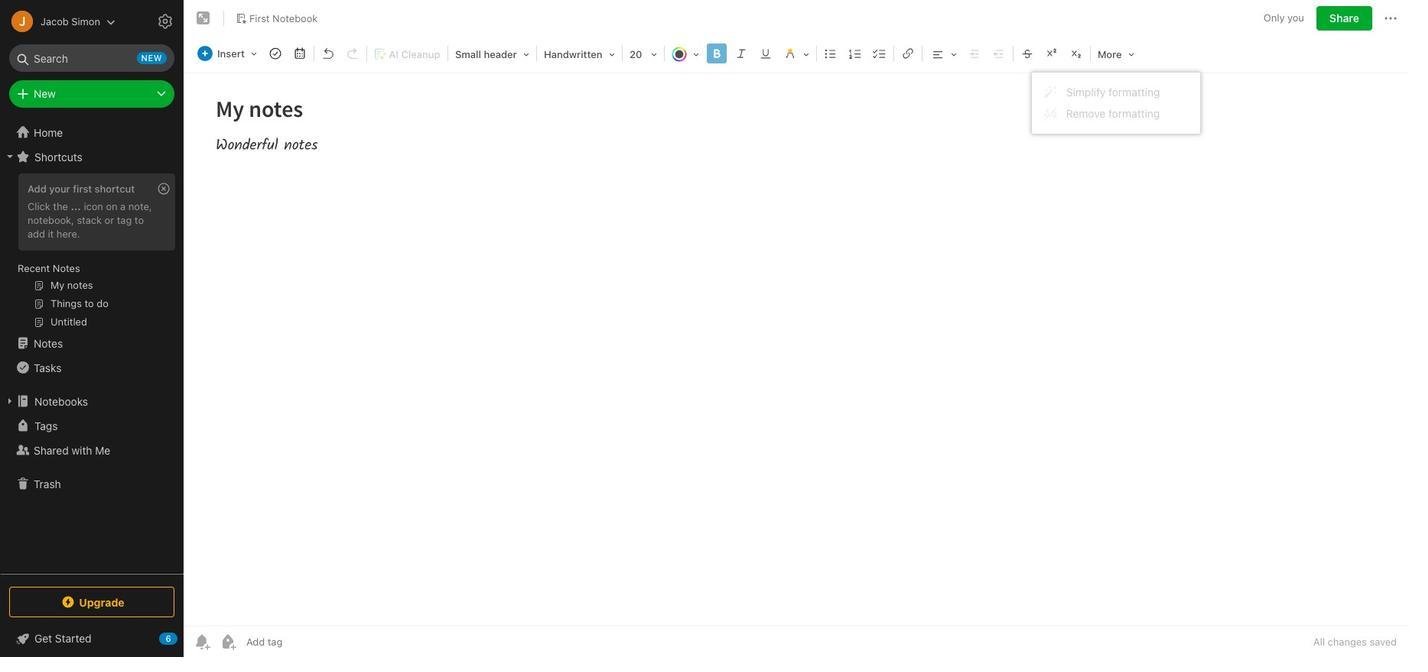 Task type: describe. For each thing, give the bounding box(es) containing it.
icon on a note, notebook, stack or tag to add it here.
[[28, 200, 152, 240]]

stack
[[77, 214, 102, 226]]

trash
[[34, 478, 61, 491]]

Font family field
[[538, 43, 620, 65]]

undo image
[[317, 43, 339, 64]]

notebook,
[[28, 214, 74, 226]]

upgrade button
[[9, 587, 174, 618]]

formatting for remove formatting
[[1108, 107, 1160, 120]]

Font size field
[[624, 43, 662, 65]]

6
[[166, 634, 171, 644]]

add
[[28, 228, 45, 240]]

subscript image
[[1066, 43, 1087, 64]]

first notebook button
[[230, 8, 323, 29]]

shortcut
[[95, 183, 135, 195]]

click
[[28, 200, 50, 213]]

add
[[28, 183, 46, 195]]

home link
[[0, 120, 184, 145]]

add a reminder image
[[193, 633, 211, 652]]

note window element
[[184, 0, 1409, 658]]

simplify
[[1066, 86, 1106, 99]]

formatting for simplify formatting
[[1108, 86, 1160, 99]]

jacob
[[41, 15, 69, 27]]

italic image
[[730, 43, 752, 64]]

tags button
[[0, 414, 183, 438]]

first
[[249, 12, 270, 24]]

Heading level field
[[450, 43, 535, 65]]

underline image
[[755, 43, 776, 64]]

shortcuts
[[34, 150, 82, 163]]

header
[[484, 48, 517, 60]]

home
[[34, 126, 63, 139]]

insert link image
[[897, 43, 919, 64]]

task image
[[265, 43, 286, 64]]

more
[[1098, 48, 1122, 60]]

handwritten
[[544, 48, 602, 60]]

on
[[106, 200, 117, 213]]

Search text field
[[20, 44, 164, 72]]

shared with me
[[34, 444, 110, 457]]

here.
[[56, 228, 80, 240]]

me
[[95, 444, 110, 457]]

tasks
[[34, 361, 62, 374]]

Font color field
[[666, 43, 704, 65]]

shared with me link
[[0, 438, 183, 463]]

the
[[53, 200, 68, 213]]

new search field
[[20, 44, 167, 72]]

recent notes
[[18, 262, 80, 275]]

Help and Learning task checklist field
[[0, 627, 184, 652]]

notes inside notes "link"
[[34, 337, 63, 350]]

remove formatting
[[1066, 107, 1160, 120]]

simplify formatting
[[1066, 86, 1160, 99]]

notes link
[[0, 331, 183, 356]]

Insert field
[[194, 43, 262, 64]]

shortcuts button
[[0, 145, 183, 169]]

group inside tree
[[0, 169, 183, 337]]



Task type: vqa. For each thing, say whether or not it's contained in the screenshot.
Insert field
yes



Task type: locate. For each thing, give the bounding box(es) containing it.
notebook
[[272, 12, 318, 24]]

click to collapse image
[[178, 630, 189, 648]]

calendar event image
[[289, 43, 311, 64]]

checklist image
[[869, 43, 890, 64]]

small
[[455, 48, 481, 60]]

group
[[0, 169, 183, 337]]

all
[[1313, 636, 1325, 649]]

formatting inside simplify formatting link
[[1108, 86, 1160, 99]]

...
[[71, 200, 81, 213]]

new
[[141, 53, 162, 63]]

settings image
[[156, 12, 174, 31]]

expand notebooks image
[[4, 395, 16, 408]]

Alignment field
[[924, 43, 962, 65]]

share
[[1329, 11, 1359, 24]]

formatting up remove formatting link at the right top of the page
[[1108, 86, 1160, 99]]

strikethrough image
[[1017, 43, 1038, 64]]

notebooks link
[[0, 389, 183, 414]]

simplify formatting link
[[1032, 82, 1200, 103]]

1 formatting from the top
[[1108, 86, 1160, 99]]

superscript image
[[1041, 43, 1062, 64]]

click the ...
[[28, 200, 81, 213]]

tree
[[0, 120, 184, 574]]

shared
[[34, 444, 69, 457]]

new
[[34, 87, 56, 100]]

changes
[[1328, 636, 1367, 649]]

jacob simon
[[41, 15, 100, 27]]

notes inside group
[[53, 262, 80, 275]]

upgrade
[[79, 596, 124, 609]]

More actions field
[[1382, 6, 1400, 31]]

trash link
[[0, 472, 183, 496]]

notes right recent
[[53, 262, 80, 275]]

icon
[[84, 200, 103, 213]]

add your first shortcut
[[28, 183, 135, 195]]

20
[[630, 48, 642, 60]]

1 vertical spatial notes
[[34, 337, 63, 350]]

your
[[49, 183, 70, 195]]

tasks button
[[0, 356, 183, 380]]

to
[[135, 214, 144, 226]]

only
[[1264, 12, 1285, 24]]

remove formatting link
[[1032, 103, 1200, 125]]

Highlight field
[[778, 43, 815, 65]]

notebooks
[[34, 395, 88, 408]]

remove
[[1066, 107, 1106, 120]]

started
[[55, 633, 91, 646]]

2 formatting from the top
[[1108, 107, 1160, 120]]

first
[[73, 183, 92, 195]]

saved
[[1370, 636, 1397, 649]]

Note Editor text field
[[184, 73, 1409, 626]]

formatting
[[1108, 86, 1160, 99], [1108, 107, 1160, 120]]

Account field
[[0, 6, 116, 37]]

with
[[72, 444, 92, 457]]

share button
[[1316, 6, 1372, 31]]

all changes saved
[[1313, 636, 1397, 649]]

small header
[[455, 48, 517, 60]]

first notebook
[[249, 12, 318, 24]]

get
[[34, 633, 52, 646]]

only you
[[1264, 12, 1304, 24]]

1 vertical spatial formatting
[[1108, 107, 1160, 120]]

add tag image
[[219, 633, 237, 652]]

more actions image
[[1382, 9, 1400, 28]]

insert
[[217, 47, 245, 60]]

new button
[[9, 80, 174, 108]]

0 vertical spatial formatting
[[1108, 86, 1160, 99]]

numbered list image
[[844, 43, 866, 64]]

group containing add your first shortcut
[[0, 169, 183, 337]]

More field
[[1092, 43, 1139, 65]]

bulleted list image
[[820, 43, 841, 64]]

bold image
[[706, 43, 727, 64]]

dropdown list menu
[[1032, 82, 1200, 125]]

simon
[[71, 15, 100, 27]]

a
[[120, 200, 126, 213]]

it
[[48, 228, 54, 240]]

notes up the tasks
[[34, 337, 63, 350]]

notes
[[53, 262, 80, 275], [34, 337, 63, 350]]

formatting down simplify formatting link
[[1108, 107, 1160, 120]]

tree containing home
[[0, 120, 184, 574]]

0 vertical spatial notes
[[53, 262, 80, 275]]

you
[[1287, 12, 1304, 24]]

tag
[[117, 214, 132, 226]]

tags
[[34, 420, 58, 433]]

expand note image
[[194, 9, 213, 28]]

recent
[[18, 262, 50, 275]]

Add tag field
[[245, 636, 360, 649]]

or
[[105, 214, 114, 226]]

get started
[[34, 633, 91, 646]]

formatting inside remove formatting link
[[1108, 107, 1160, 120]]

note,
[[128, 200, 152, 213]]



